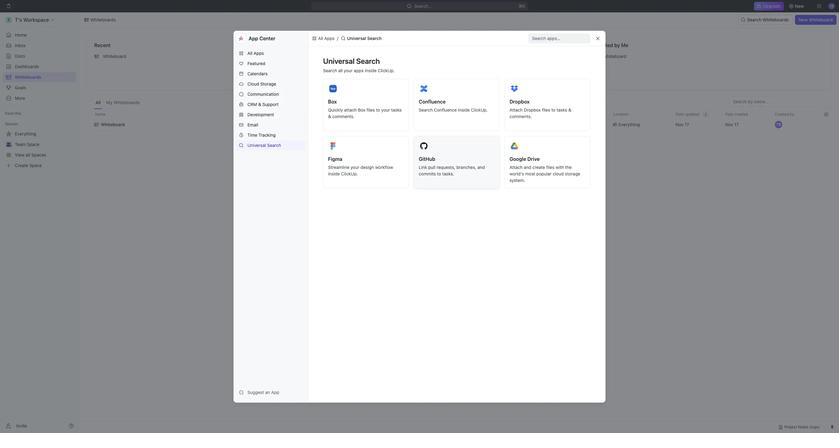 Task type: describe. For each thing, give the bounding box(es) containing it.
app center
[[249, 36, 275, 41]]

my whiteboards
[[106, 100, 140, 105]]

search whiteboards button
[[738, 15, 793, 25]]

pull
[[428, 165, 435, 170]]

quickly
[[328, 107, 343, 112]]

time tracking
[[247, 132, 276, 138]]

inside inside confluence search confluence inside clickup.
[[458, 107, 470, 112]]

all for the right all apps link
[[318, 36, 323, 41]]

google
[[510, 156, 526, 162]]

updated
[[685, 112, 699, 116]]

clickup. inside "universal search search all your apps inside clickup."
[[378, 68, 395, 73]]

1 17 from the left
[[685, 122, 689, 127]]

the
[[565, 165, 572, 170]]

your
[[422, 78, 430, 83]]

2 17 from the left
[[734, 122, 739, 127]]

google drive attach and create files with the world's most popular cloud storage system.
[[510, 156, 580, 183]]

goals
[[15, 85, 26, 90]]

center
[[259, 36, 275, 41]]

figma streamline your design workflow inside clickup.
[[328, 156, 393, 176]]

all apps for the right all apps link
[[318, 36, 335, 41]]

whiteboards link
[[2, 72, 76, 82]]

search...
[[414, 3, 432, 9]]

whiteboard button
[[90, 118, 606, 131]]

support
[[262, 102, 279, 107]]

row containing whiteboard
[[87, 118, 832, 131]]

dropbox attach dropbox files to tasks & comments.
[[510, 99, 571, 119]]

suggest
[[247, 390, 264, 395]]

crm & support link
[[236, 99, 305, 109]]

0 horizontal spatial apps
[[254, 50, 264, 56]]

crm & support
[[247, 102, 279, 107]]

favorites inside favorites button
[[5, 111, 21, 116]]

search inside button
[[747, 17, 761, 22]]

streamline
[[328, 165, 349, 170]]

apps
[[354, 68, 364, 73]]

name
[[95, 112, 105, 116]]

tab list containing all
[[94, 97, 141, 109]]

world's
[[510, 171, 524, 176]]

created by me
[[594, 42, 628, 48]]

0 horizontal spatial &
[[258, 102, 261, 107]]

tasks.
[[442, 171, 454, 176]]

tasks inside "dropbox attach dropbox files to tasks & comments."
[[557, 107, 567, 112]]

github link pull requests, branches, and commits to tasks.
[[419, 156, 485, 176]]

confluence search confluence inside clickup.
[[419, 99, 488, 112]]

new button
[[786, 1, 808, 11]]

create
[[532, 165, 545, 170]]

to inside box quickly attach box files to your tasks & comments.
[[376, 107, 380, 112]]

1 nov from the left
[[676, 122, 684, 127]]

0 vertical spatial dropbox
[[510, 99, 530, 104]]

files inside "dropbox attach dropbox files to tasks & comments."
[[542, 107, 550, 112]]

date updated button
[[672, 109, 709, 119]]

featured
[[247, 61, 265, 66]]

new for new whiteboard
[[799, 17, 808, 22]]

here.
[[487, 78, 496, 83]]

calendars
[[247, 71, 268, 76]]

branches,
[[456, 165, 476, 170]]

development
[[247, 112, 274, 117]]

& inside box quickly attach box files to your tasks & comments.
[[328, 114, 331, 119]]

comments. inside box quickly attach box files to your tasks & comments.
[[332, 114, 355, 119]]

table containing whiteboard
[[87, 109, 832, 131]]

figma
[[328, 156, 342, 162]]

created
[[735, 112, 748, 116]]

an
[[265, 390, 270, 395]]

to inside github link pull requests, branches, and commits to tasks.
[[437, 171, 441, 176]]

inbox
[[15, 43, 26, 48]]

whiteboards left will in the top of the page
[[447, 78, 470, 83]]

files inside the google drive attach and create files with the world's most popular cloud storage system.
[[546, 165, 555, 170]]

tracking
[[258, 132, 276, 138]]

drive
[[527, 156, 540, 162]]

comments. inside "dropbox attach dropbox files to tasks & comments."
[[510, 114, 532, 119]]

clickup. inside confluence search confluence inside clickup.
[[471, 107, 488, 112]]

search down time tracking link
[[267, 142, 281, 148]]

spaces
[[5, 122, 18, 126]]

requests,
[[437, 165, 455, 170]]

tyler black, , element
[[775, 121, 782, 128]]

featured link
[[236, 58, 305, 68]]

by for created by me
[[614, 42, 620, 48]]

popular
[[536, 171, 552, 176]]

all
[[338, 68, 343, 73]]

Search by name... text field
[[733, 97, 828, 106]]

whiteboard link for recent
[[92, 51, 326, 61]]

goals link
[[2, 83, 76, 93]]

2 nov 17 from the left
[[725, 122, 739, 127]]

system.
[[510, 178, 525, 183]]

my whiteboards button
[[105, 97, 141, 109]]

storage
[[565, 171, 580, 176]]

universal search dialog
[[233, 31, 606, 403]]

search up apps
[[356, 57, 380, 65]]

with
[[556, 165, 564, 170]]

crm
[[247, 102, 257, 107]]

inbox link
[[2, 41, 76, 51]]

jcwtj image
[[312, 36, 317, 41]]

link
[[419, 165, 427, 170]]

my
[[106, 100, 112, 105]]

all button
[[94, 97, 102, 109]]

upgrade link
[[754, 2, 784, 11]]

attach inside the google drive attach and create files with the world's most popular cloud storage system.
[[510, 165, 523, 170]]

1 horizontal spatial universal search
[[347, 36, 382, 41]]

your inside box quickly attach box files to your tasks & comments.
[[381, 107, 390, 112]]

calendars link
[[236, 69, 305, 79]]

communication
[[247, 91, 279, 97]]

cloud storage
[[247, 81, 276, 86]]

home link
[[2, 30, 76, 40]]

development link
[[236, 110, 305, 120]]

cloud
[[553, 171, 564, 176]]

2 nov from the left
[[725, 122, 733, 127]]

search whiteboards
[[747, 17, 789, 22]]

date updated
[[676, 112, 699, 116]]

dashboards
[[15, 64, 39, 69]]

time tracking link
[[236, 130, 305, 140]]

docs
[[15, 53, 25, 59]]

email link
[[236, 120, 305, 130]]

email
[[247, 122, 258, 127]]

attach inside "dropbox attach dropbox files to tasks & comments."
[[510, 107, 523, 112]]



Task type: locate. For each thing, give the bounding box(es) containing it.
1 horizontal spatial clickup.
[[378, 68, 395, 73]]

1 horizontal spatial tasks
[[557, 107, 567, 112]]

created for created by
[[775, 112, 789, 116]]

new whiteboard button
[[795, 15, 837, 25]]

by inside 'row'
[[790, 112, 794, 116]]

all apps link left '/'
[[311, 35, 336, 42]]

0 horizontal spatial and
[[477, 165, 485, 170]]

by left me
[[614, 42, 620, 48]]

2 horizontal spatial inside
[[458, 107, 470, 112]]

by down search by name... text box
[[790, 112, 794, 116]]

created by
[[775, 112, 794, 116]]

0 horizontal spatial date
[[676, 112, 684, 116]]

2 horizontal spatial clickup.
[[471, 107, 488, 112]]

app left center
[[249, 36, 258, 41]]

1 attach from the top
[[510, 107, 523, 112]]

whiteboards right my
[[114, 100, 140, 105]]

& inside "dropbox attach dropbox files to tasks & comments."
[[568, 107, 571, 112]]

clickup. down show
[[471, 107, 488, 112]]

and inside the google drive attach and create files with the world's most popular cloud storage system.
[[524, 165, 531, 170]]

show
[[477, 78, 486, 83]]

0 horizontal spatial 17
[[685, 122, 689, 127]]

2 date from the left
[[725, 112, 734, 116]]

2 vertical spatial inside
[[328, 171, 340, 176]]

1 horizontal spatial whiteboard link
[[592, 51, 826, 61]]

by for created by
[[790, 112, 794, 116]]

2 horizontal spatial all
[[318, 36, 323, 41]]

2 vertical spatial universal
[[247, 142, 266, 148]]

files inside box quickly attach box files to your tasks & comments.
[[367, 107, 375, 112]]

files
[[367, 107, 375, 112], [542, 107, 550, 112], [546, 165, 555, 170]]

1 vertical spatial box
[[358, 107, 365, 112]]

1 tasks from the left
[[391, 107, 402, 112]]

cloud storage link
[[236, 79, 305, 89]]

tasks inside box quickly attach box files to your tasks & comments.
[[391, 107, 402, 112]]

location
[[614, 112, 629, 116]]

storage
[[260, 81, 276, 86]]

2 attach from the top
[[510, 165, 523, 170]]

date created
[[725, 112, 748, 116]]

&
[[258, 102, 261, 107], [568, 107, 571, 112], [328, 114, 331, 119]]

0 horizontal spatial comments.
[[332, 114, 355, 119]]

and
[[477, 165, 485, 170], [524, 165, 531, 170]]

app inside button
[[271, 390, 279, 395]]

search left all
[[323, 68, 337, 73]]

clickup. down streamline
[[341, 171, 358, 176]]

cloud
[[247, 81, 259, 86]]

universal search search all your apps inside clickup.
[[323, 57, 395, 73]]

created up tb
[[775, 112, 789, 116]]

favorites down jcwtj image
[[344, 42, 366, 48]]

universal search down time tracking
[[247, 142, 281, 148]]

1 horizontal spatial box
[[358, 107, 365, 112]]

1 horizontal spatial nov
[[725, 122, 733, 127]]

1 horizontal spatial by
[[790, 112, 794, 116]]

1 horizontal spatial &
[[328, 114, 331, 119]]

1 vertical spatial by
[[790, 112, 794, 116]]

1 date from the left
[[676, 112, 684, 116]]

whiteboard
[[809, 17, 833, 22], [103, 54, 126, 59], [603, 54, 626, 59], [101, 122, 125, 127]]

inside
[[365, 68, 377, 73], [458, 107, 470, 112], [328, 171, 340, 176]]

dropbox
[[510, 99, 530, 104], [524, 107, 541, 112]]

and inside github link pull requests, branches, and commits to tasks.
[[477, 165, 485, 170]]

invite
[[16, 423, 27, 428]]

0 vertical spatial all
[[318, 36, 323, 41]]

search down upgrade link at the top of page
[[747, 17, 761, 22]]

1 vertical spatial all
[[247, 50, 252, 56]]

cell
[[821, 119, 832, 130]]

whiteboards inside sidebar navigation
[[15, 74, 41, 80]]

nov down date updated
[[676, 122, 684, 127]]

inside down streamline
[[328, 171, 340, 176]]

2 vertical spatial your
[[351, 165, 359, 170]]

0 vertical spatial created
[[594, 42, 613, 48]]

0 horizontal spatial to
[[376, 107, 380, 112]]

1 vertical spatial all apps
[[247, 50, 264, 56]]

everything
[[619, 122, 640, 127]]

1 vertical spatial &
[[568, 107, 571, 112]]

all apps link
[[311, 35, 336, 42], [236, 48, 305, 58]]

universal up all
[[323, 57, 355, 65]]

nov 17
[[676, 122, 689, 127], [725, 122, 739, 127]]

whiteboards
[[90, 17, 116, 22], [763, 17, 789, 22], [15, 74, 41, 80], [447, 78, 470, 83], [114, 100, 140, 105]]

2 vertical spatial &
[[328, 114, 331, 119]]

0 vertical spatial clickup.
[[378, 68, 395, 73]]

all inside button
[[96, 100, 101, 105]]

1 vertical spatial attach
[[510, 165, 523, 170]]

universal down time
[[247, 142, 266, 148]]

your favorited whiteboards will show here.
[[422, 78, 496, 83]]

0 horizontal spatial nov
[[676, 122, 684, 127]]

0 vertical spatial inside
[[365, 68, 377, 73]]

box
[[328, 99, 337, 104], [358, 107, 365, 112]]

created for created by me
[[594, 42, 613, 48]]

1 and from the left
[[477, 165, 485, 170]]

universal right jcwtj image
[[347, 36, 366, 41]]

0 horizontal spatial inside
[[328, 171, 340, 176]]

1 comments. from the left
[[332, 114, 355, 119]]

tab list
[[94, 97, 141, 109]]

tb
[[776, 122, 781, 127]]

date created button
[[722, 109, 752, 119]]

0 horizontal spatial box
[[328, 99, 337, 104]]

workflow
[[375, 165, 393, 170]]

apps up featured
[[254, 50, 264, 56]]

0 horizontal spatial whiteboard link
[[92, 51, 326, 61]]

apps left '/'
[[324, 36, 335, 41]]

1 horizontal spatial inside
[[365, 68, 377, 73]]

new down new button
[[799, 17, 808, 22]]

0 horizontal spatial clickup.
[[341, 171, 358, 176]]

all apps left '/'
[[318, 36, 335, 41]]

inside right apps
[[365, 68, 377, 73]]

2 row from the top
[[87, 118, 832, 131]]

and right 'branches,'
[[477, 165, 485, 170]]

1 vertical spatial clickup.
[[471, 107, 488, 112]]

apps
[[324, 36, 335, 41], [254, 50, 264, 56]]

1 horizontal spatial 17
[[734, 122, 739, 127]]

new
[[795, 3, 804, 9], [799, 17, 808, 22]]

box quickly attach box files to your tasks & comments.
[[328, 99, 402, 119]]

favorites button
[[2, 110, 24, 117]]

all for the leftmost all apps link
[[247, 50, 252, 56]]

to inside "dropbox attach dropbox files to tasks & comments."
[[551, 107, 555, 112]]

whiteboards inside tab list
[[114, 100, 140, 105]]

2 and from the left
[[524, 165, 531, 170]]

will
[[471, 78, 476, 83]]

row
[[87, 109, 832, 119], [87, 118, 832, 131]]

1 nov 17 from the left
[[676, 122, 689, 127]]

universal search right jcwtj image
[[347, 36, 382, 41]]

all left my
[[96, 100, 101, 105]]

0 vertical spatial your
[[344, 68, 353, 73]]

search down your
[[419, 107, 433, 112]]

new up new whiteboard
[[795, 3, 804, 9]]

all right jcwtj icon
[[318, 36, 323, 41]]

0 horizontal spatial all apps link
[[236, 48, 305, 58]]

1 horizontal spatial favorites
[[344, 42, 366, 48]]

17
[[685, 122, 689, 127], [734, 122, 739, 127]]

1 horizontal spatial all apps link
[[311, 35, 336, 42]]

17 down date created button
[[734, 122, 739, 127]]

date for date updated
[[676, 112, 684, 116]]

attach
[[510, 107, 523, 112], [510, 165, 523, 170]]

inside inside "universal search search all your apps inside clickup."
[[365, 68, 377, 73]]

0 horizontal spatial favorites
[[5, 111, 21, 116]]

your inside figma streamline your design workflow inside clickup.
[[351, 165, 359, 170]]

1 vertical spatial your
[[381, 107, 390, 112]]

app
[[249, 36, 258, 41], [271, 390, 279, 395]]

home
[[15, 32, 27, 38]]

created
[[594, 42, 613, 48], [775, 112, 789, 116]]

tree inside sidebar navigation
[[2, 129, 76, 171]]

2 vertical spatial clickup.
[[341, 171, 358, 176]]

docs link
[[2, 51, 76, 61]]

jcwtj image
[[341, 36, 346, 41]]

1 vertical spatial universal
[[323, 57, 355, 65]]

search up "universal search search all your apps inside clickup."
[[367, 36, 382, 41]]

all
[[318, 36, 323, 41], [247, 50, 252, 56], [96, 100, 101, 105]]

0 horizontal spatial universal search
[[247, 142, 281, 148]]

created left me
[[594, 42, 613, 48]]

0 horizontal spatial by
[[614, 42, 620, 48]]

1 vertical spatial created
[[775, 112, 789, 116]]

sidebar navigation
[[0, 12, 79, 433]]

0 vertical spatial universal search
[[347, 36, 382, 41]]

0 vertical spatial favorites
[[344, 42, 366, 48]]

table
[[87, 109, 832, 131]]

row containing name
[[87, 109, 832, 119]]

all apps link up featured link
[[236, 48, 305, 58]]

0 horizontal spatial created
[[594, 42, 613, 48]]

to
[[376, 107, 380, 112], [551, 107, 555, 112], [437, 171, 441, 176]]

0 horizontal spatial all apps
[[247, 50, 264, 56]]

search inside confluence search confluence inside clickup.
[[419, 107, 433, 112]]

favorited
[[431, 78, 446, 83]]

1 whiteboard link from the left
[[92, 51, 326, 61]]

box right the attach
[[358, 107, 365, 112]]

whiteboards down dashboards
[[15, 74, 41, 80]]

commits
[[419, 171, 436, 176]]

all apps for the leftmost all apps link
[[247, 50, 264, 56]]

0 horizontal spatial tasks
[[391, 107, 402, 112]]

2 comments. from the left
[[510, 114, 532, 119]]

time
[[247, 132, 257, 138]]

1 horizontal spatial comments.
[[510, 114, 532, 119]]

inside down your favorited whiteboards will show here.
[[458, 107, 470, 112]]

0 horizontal spatial all
[[96, 100, 101, 105]]

2 tasks from the left
[[557, 107, 567, 112]]

inside inside figma streamline your design workflow inside clickup.
[[328, 171, 340, 176]]

0 horizontal spatial app
[[249, 36, 258, 41]]

all up featured
[[247, 50, 252, 56]]

clickup. inside figma streamline your design workflow inside clickup.
[[341, 171, 358, 176]]

comments.
[[332, 114, 355, 119], [510, 114, 532, 119]]

2 vertical spatial all
[[96, 100, 101, 105]]

whiteboards down the upgrade
[[763, 17, 789, 22]]

1 horizontal spatial date
[[725, 112, 734, 116]]

date left updated
[[676, 112, 684, 116]]

1 vertical spatial universal search
[[247, 142, 281, 148]]

clickup. right apps
[[378, 68, 395, 73]]

recent
[[94, 42, 111, 48]]

date for date created
[[725, 112, 734, 116]]

communication link
[[236, 89, 305, 99]]

and up the most
[[524, 165, 531, 170]]

1 horizontal spatial app
[[271, 390, 279, 395]]

1 vertical spatial app
[[271, 390, 279, 395]]

1 vertical spatial inside
[[458, 107, 470, 112]]

nov down date created button
[[725, 122, 733, 127]]

0 vertical spatial attach
[[510, 107, 523, 112]]

design
[[361, 165, 374, 170]]

1 horizontal spatial all
[[247, 50, 252, 56]]

0 vertical spatial confluence
[[419, 99, 446, 104]]

date
[[676, 112, 684, 116], [725, 112, 734, 116]]

1 horizontal spatial and
[[524, 165, 531, 170]]

0 vertical spatial new
[[795, 3, 804, 9]]

new for new
[[795, 3, 804, 9]]

tree
[[2, 129, 76, 171]]

clickup.
[[378, 68, 395, 73], [471, 107, 488, 112], [341, 171, 358, 176]]

favorites up spaces on the left top
[[5, 111, 21, 116]]

1 vertical spatial favorites
[[5, 111, 21, 116]]

1 vertical spatial new
[[799, 17, 808, 22]]

by
[[614, 42, 620, 48], [790, 112, 794, 116]]

date left created
[[725, 112, 734, 116]]

me
[[621, 42, 628, 48]]

1 vertical spatial all apps link
[[236, 48, 305, 58]]

nov 17 down date updated
[[676, 122, 689, 127]]

0 vertical spatial universal
[[347, 36, 366, 41]]

universal
[[347, 36, 366, 41], [323, 57, 355, 65], [247, 142, 266, 148]]

2 horizontal spatial to
[[551, 107, 555, 112]]

2 horizontal spatial &
[[568, 107, 571, 112]]

github
[[419, 156, 435, 162]]

nov
[[676, 122, 684, 127], [725, 122, 733, 127]]

1 horizontal spatial created
[[775, 112, 789, 116]]

2 whiteboard link from the left
[[592, 51, 826, 61]]

0 vertical spatial app
[[249, 36, 258, 41]]

Search apps… field
[[532, 35, 588, 42]]

1 horizontal spatial apps
[[324, 36, 335, 41]]

whiteboard link for created by me
[[592, 51, 826, 61]]

1 vertical spatial dropbox
[[524, 107, 541, 112]]

1 horizontal spatial all apps
[[318, 36, 335, 41]]

1 horizontal spatial to
[[437, 171, 441, 176]]

0 vertical spatial all apps
[[318, 36, 335, 41]]

1 vertical spatial confluence
[[434, 107, 457, 112]]

whiteboards up recent
[[90, 17, 116, 22]]

17 down date updated
[[685, 122, 689, 127]]

app right an
[[271, 390, 279, 395]]

upgrade
[[763, 3, 781, 9]]

1 row from the top
[[87, 109, 832, 119]]

universal inside "universal search search all your apps inside clickup."
[[323, 57, 355, 65]]

0 vertical spatial box
[[328, 99, 337, 104]]

0 horizontal spatial nov 17
[[676, 122, 689, 127]]

all apps up featured
[[247, 50, 264, 56]]

1 vertical spatial apps
[[254, 50, 264, 56]]

your inside "universal search search all your apps inside clickup."
[[344, 68, 353, 73]]

/
[[337, 36, 338, 41]]

0 vertical spatial by
[[614, 42, 620, 48]]

box up quickly
[[328, 99, 337, 104]]

attach
[[344, 107, 357, 112]]

nov 17 down date created button
[[725, 122, 739, 127]]

suggest an app
[[247, 390, 279, 395]]

1 horizontal spatial nov 17
[[725, 122, 739, 127]]

0 vertical spatial apps
[[324, 36, 335, 41]]

0 vertical spatial all apps link
[[311, 35, 336, 42]]

0 vertical spatial &
[[258, 102, 261, 107]]



Task type: vqa. For each thing, say whether or not it's contained in the screenshot.
'START'
no



